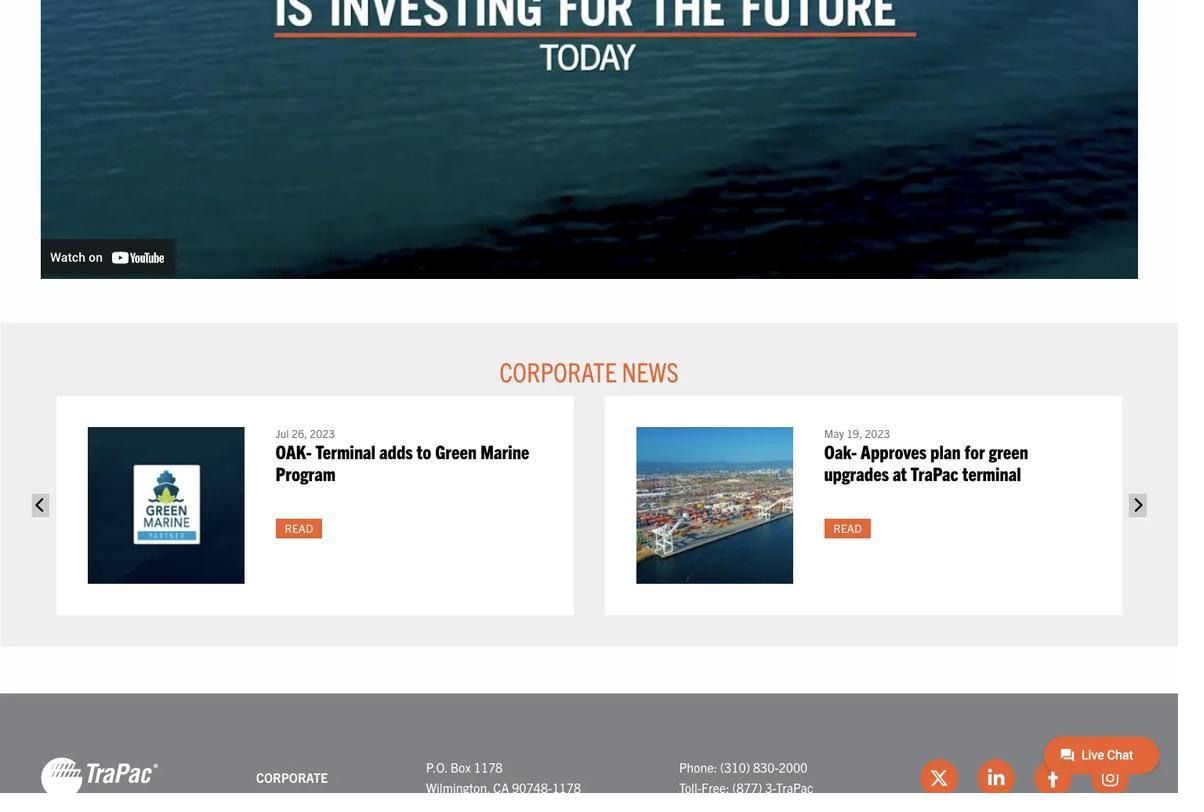 Task type: locate. For each thing, give the bounding box(es) containing it.
1 2023 from the left
[[310, 426, 335, 440]]

2 2023 from the left
[[865, 426, 890, 440]]

0 horizontal spatial 2023
[[310, 426, 335, 440]]

0 horizontal spatial corporate
[[256, 770, 328, 785]]

26,
[[292, 426, 307, 440]]

corporate
[[500, 355, 617, 388], [256, 770, 328, 785]]

p.o. box 1178
[[426, 760, 503, 775]]

1 horizontal spatial read
[[834, 521, 862, 535]]

jul
[[276, 426, 289, 440]]

1 horizontal spatial read link
[[824, 518, 871, 538]]

plan
[[931, 439, 961, 463]]

2023
[[310, 426, 335, 440], [865, 426, 890, 440]]

1 vertical spatial corporate
[[256, 770, 328, 785]]

read down program
[[285, 521, 313, 535]]

corporate news main content
[[25, 0, 1154, 646]]

adds
[[379, 439, 413, 463]]

read link down program
[[276, 518, 323, 538]]

2 read from the left
[[834, 521, 862, 535]]

2023 right 26,
[[310, 426, 335, 440]]

0 vertical spatial corporate
[[500, 355, 617, 388]]

corporate news
[[500, 355, 679, 388]]

1 horizontal spatial corporate
[[500, 355, 617, 388]]

0 horizontal spatial read link
[[276, 518, 323, 538]]

1 horizontal spatial 2023
[[865, 426, 890, 440]]

0 horizontal spatial read
[[285, 521, 313, 535]]

read for oak- terminal adds to green marine program
[[285, 521, 313, 535]]

footer
[[0, 694, 1178, 793]]

2023 right 19,
[[865, 426, 890, 440]]

read link down upgrades in the bottom of the page
[[824, 518, 871, 538]]

green
[[435, 439, 477, 463]]

corporate inside "main content"
[[500, 355, 617, 388]]

2023 inside may 19, 2023 oak- approves plan for green upgrades at trapac terminal
[[865, 426, 890, 440]]

2 read link from the left
[[824, 518, 871, 538]]

box
[[451, 760, 471, 775]]

corporate for corporate news
[[500, 355, 617, 388]]

footer containing p.o. box 1178
[[0, 694, 1178, 793]]

trapac
[[911, 462, 959, 485]]

2023 inside jul 26, 2023 oak- terminal adds to green marine program
[[310, 426, 335, 440]]

read link for oak- approves plan for green upgrades at trapac terminal
[[824, 518, 871, 538]]

read
[[285, 521, 313, 535], [834, 521, 862, 535]]

1 read from the left
[[285, 521, 313, 535]]

2000
[[779, 760, 808, 775]]

read down upgrades in the bottom of the page
[[834, 521, 862, 535]]

830-
[[753, 760, 779, 775]]

1178
[[474, 760, 503, 775]]

to
[[417, 439, 432, 463]]

19,
[[847, 426, 863, 440]]

solid image
[[32, 494, 49, 517]]

1 read link from the left
[[276, 518, 323, 538]]

for
[[965, 439, 985, 463]]

terminal
[[316, 439, 376, 463]]

terminal
[[963, 462, 1021, 485]]

read link
[[276, 518, 323, 538], [824, 518, 871, 538]]



Task type: vqa. For each thing, say whether or not it's contained in the screenshot.
FOCUS: CLIMATE ACTION
no



Task type: describe. For each thing, give the bounding box(es) containing it.
read for oak- approves plan for green upgrades at trapac terminal
[[834, 521, 862, 535]]

corporate for corporate
[[256, 770, 328, 785]]

news
[[622, 355, 679, 388]]

may
[[824, 426, 844, 440]]

may 19, 2023 oak- approves plan for green upgrades at trapac terminal
[[824, 426, 1029, 485]]

phone: (310) 830-2000
[[679, 760, 808, 775]]

approves
[[861, 439, 927, 463]]

green
[[989, 439, 1029, 463]]

p.o.
[[426, 760, 448, 775]]

read link for oak- terminal adds to green marine program
[[276, 518, 323, 538]]

oak-
[[824, 439, 857, 463]]

phone:
[[679, 760, 717, 775]]

marine
[[481, 439, 529, 463]]

corporate image
[[40, 756, 158, 793]]

(310)
[[720, 760, 750, 775]]

upgrades
[[824, 462, 889, 485]]

at
[[893, 462, 907, 485]]

program
[[276, 462, 336, 485]]

jul 26, 2023 oak- terminal adds to green marine program
[[276, 426, 529, 485]]

oak-
[[276, 439, 312, 463]]

2023 for approves
[[865, 426, 890, 440]]

2023 for terminal
[[310, 426, 335, 440]]



